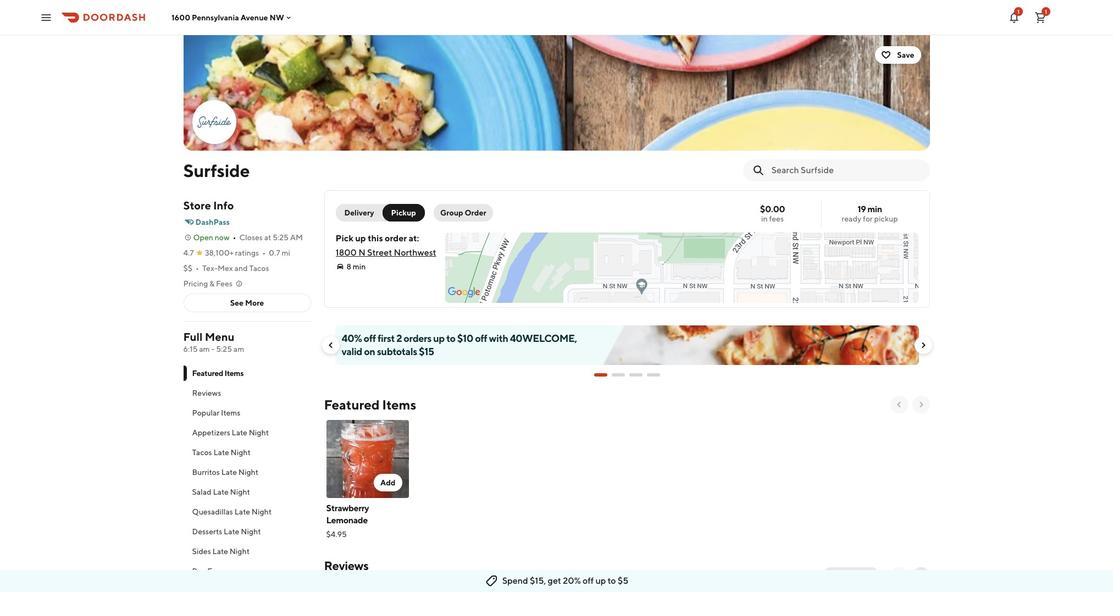 Task type: locate. For each thing, give the bounding box(es) containing it.
0 horizontal spatial tacos
[[192, 448, 212, 457]]

to for $5
[[608, 576, 616, 586]]

5:25 right "-"
[[216, 345, 232, 354]]

1 right notification bell icon
[[1046, 8, 1048, 15]]

5:25 right 'at'
[[273, 233, 289, 242]]

0 vertical spatial •
[[233, 233, 236, 242]]

1 1 from the left
[[1018, 8, 1020, 15]]

$4.95
[[326, 530, 347, 539]]

up up n
[[355, 233, 366, 244]]

night down salad late night button
[[252, 508, 272, 516]]

off right 20%
[[583, 576, 594, 586]]

1 items, open order cart image
[[1035, 11, 1048, 24]]

1 vertical spatial tacos
[[192, 448, 212, 457]]

off right $10
[[475, 333, 488, 344]]

items up reviews 'button'
[[225, 369, 244, 378]]

am left "-"
[[199, 345, 210, 354]]

min inside the "19 min ready for pickup"
[[868, 204, 883, 214]]

select promotional banner element
[[594, 365, 660, 385]]

late inside 'button'
[[214, 448, 229, 457]]

ready
[[842, 214, 862, 223]]

previous button of carousel image
[[895, 400, 904, 409]]

0 vertical spatial reviews
[[192, 389, 221, 398]]

powered by google image
[[448, 287, 481, 298]]

salad
[[192, 488, 212, 497]]

to inside 40% off first 2 orders up to $10 off with 40welcome, valid on subtotals $15
[[447, 333, 456, 344]]

notification bell image
[[1008, 11, 1021, 24]]

2 1 from the left
[[1046, 8, 1048, 15]]

night up sides late night button
[[241, 527, 261, 536]]

19
[[858, 204, 866, 214]]

late up 'burritos late night'
[[214, 448, 229, 457]]

0 horizontal spatial to
[[447, 333, 456, 344]]

2 horizontal spatial up
[[596, 576, 606, 586]]

up left $5
[[596, 576, 606, 586]]

group
[[440, 208, 463, 217]]

0 horizontal spatial up
[[355, 233, 366, 244]]

4.7
[[183, 249, 194, 257]]

night up salad late night button
[[239, 468, 259, 477]]

night
[[249, 428, 269, 437], [231, 448, 251, 457], [239, 468, 259, 477], [230, 488, 250, 497], [252, 508, 272, 516], [241, 527, 261, 536], [230, 547, 250, 556]]

1 horizontal spatial reviews
[[324, 559, 369, 573]]

late for burritos
[[221, 468, 237, 477]]

40welcome,
[[510, 333, 577, 344]]

full menu 6:15 am - 5:25 am
[[183, 331, 244, 354]]

dashpass
[[196, 218, 230, 227]]

late down popular items button
[[232, 428, 247, 437]]

popular
[[192, 409, 220, 417]]

am
[[199, 345, 210, 354], [234, 345, 244, 354]]

night for quesadillas late night
[[252, 508, 272, 516]]

up inside pick up this order at: 1800 n street northwest
[[355, 233, 366, 244]]

2 horizontal spatial off
[[583, 576, 594, 586]]

featured items
[[192, 369, 244, 378], [324, 397, 416, 412]]

group order
[[440, 208, 487, 217]]

reviews down $4.95
[[324, 559, 369, 573]]

night for burritos late night
[[239, 468, 259, 477]]

night for sides late night
[[230, 547, 250, 556]]

late up desserts late night button
[[235, 508, 250, 516]]

appetizers late night
[[192, 428, 269, 437]]

2 horizontal spatial •
[[262, 249, 266, 257]]

1 horizontal spatial up
[[433, 333, 445, 344]]

previous button of carousel image
[[326, 341, 335, 350]]

appetizers late night button
[[183, 423, 311, 443]]

• right $$
[[196, 264, 199, 273]]

reviews
[[192, 389, 221, 398], [324, 559, 369, 573]]

tacos up burritos
[[192, 448, 212, 457]]

featured
[[192, 369, 223, 378], [324, 397, 380, 412]]

strawberry lemonade $4.95
[[326, 503, 369, 539]]

0 horizontal spatial 1
[[1018, 8, 1020, 15]]

20%
[[563, 576, 581, 586]]

and
[[235, 264, 248, 273]]

1 inside button
[[1046, 8, 1048, 15]]

pickup
[[875, 214, 898, 223]]

sides late night
[[192, 547, 250, 556]]

save button
[[876, 46, 921, 64]]

to left $10
[[447, 333, 456, 344]]

• right now
[[233, 233, 236, 242]]

1 horizontal spatial featured
[[324, 397, 380, 412]]

sides
[[192, 547, 211, 556]]

up
[[355, 233, 366, 244], [433, 333, 445, 344], [596, 576, 606, 586]]

Item Search search field
[[772, 164, 921, 177]]

night down desserts late night button
[[230, 547, 250, 556]]

0.7
[[269, 249, 280, 257]]

add
[[381, 478, 396, 487]]

items down subtotals
[[382, 397, 416, 412]]

featured inside heading
[[324, 397, 380, 412]]

• left 0.7
[[262, 249, 266, 257]]

late
[[232, 428, 247, 437], [214, 448, 229, 457], [221, 468, 237, 477], [213, 488, 229, 497], [235, 508, 250, 516], [224, 527, 239, 536], [213, 547, 228, 556]]

off up on
[[364, 333, 376, 344]]

38,100+
[[205, 249, 234, 257]]

1 horizontal spatial am
[[234, 345, 244, 354]]

late right 'salad'
[[213, 488, 229, 497]]

•
[[233, 233, 236, 242], [262, 249, 266, 257], [196, 264, 199, 273]]

info
[[213, 199, 234, 212]]

1 horizontal spatial min
[[868, 204, 883, 214]]

up inside 40% off first 2 orders up to $10 off with 40welcome, valid on subtotals $15
[[433, 333, 445, 344]]

night up burritos late night button
[[231, 448, 251, 457]]

strawberry
[[326, 503, 369, 514]]

see more button
[[184, 294, 310, 312]]

ratings
[[235, 249, 259, 257]]

closes
[[240, 233, 263, 242]]

surfside image
[[183, 35, 930, 151], [193, 101, 235, 143]]

to
[[447, 333, 456, 344], [608, 576, 616, 586]]

1 horizontal spatial featured items
[[324, 397, 416, 412]]

reviews up popular
[[192, 389, 221, 398]]

1 left 1 items, open order cart image
[[1018, 8, 1020, 15]]

0 horizontal spatial •
[[196, 264, 199, 273]]

0 vertical spatial next button of carousel image
[[919, 341, 928, 350]]

late for salad
[[213, 488, 229, 497]]

night down burritos late night button
[[230, 488, 250, 497]]

avenue
[[241, 13, 268, 22]]

subtotals
[[377, 346, 417, 357]]

night for tacos late night
[[231, 448, 251, 457]]

1 horizontal spatial to
[[608, 576, 616, 586]]

late right sides
[[213, 547, 228, 556]]

open now
[[193, 233, 230, 242]]

see more
[[230, 299, 264, 307]]

spend
[[502, 576, 528, 586]]

min right 19
[[868, 204, 883, 214]]

featured down valid
[[324, 397, 380, 412]]

0 horizontal spatial featured
[[192, 369, 223, 378]]

at
[[264, 233, 271, 242]]

Delivery radio
[[336, 204, 390, 222]]

1 vertical spatial to
[[608, 576, 616, 586]]

Pickup radio
[[383, 204, 425, 222]]

featured items down on
[[324, 397, 416, 412]]

salad late night button
[[183, 482, 311, 502]]

late for desserts
[[224, 527, 239, 536]]

night up tacos late night 'button'
[[249, 428, 269, 437]]

pricing & fees
[[183, 279, 233, 288]]

0 vertical spatial 5:25
[[273, 233, 289, 242]]

0 vertical spatial to
[[447, 333, 456, 344]]

next button of carousel image
[[919, 341, 928, 350], [917, 400, 926, 409]]

lemonade
[[326, 515, 368, 526]]

1600 pennsylvania avenue nw button
[[172, 13, 293, 22]]

items up 'appetizers late night'
[[221, 409, 241, 417]]

now
[[215, 233, 230, 242]]

am down menu
[[234, 345, 244, 354]]

tacos late night
[[192, 448, 251, 457]]

delivery
[[345, 208, 374, 217]]

late down 'tacos late night' on the left of the page
[[221, 468, 237, 477]]

1 horizontal spatial 5:25
[[273, 233, 289, 242]]

tacos
[[249, 264, 269, 273], [192, 448, 212, 457]]

store
[[183, 199, 211, 212]]

2 vertical spatial up
[[596, 576, 606, 586]]

night inside 'button'
[[231, 448, 251, 457]]

bag fee
[[192, 567, 221, 576]]

0 vertical spatial min
[[868, 204, 883, 214]]

map region
[[319, 228, 1023, 368]]

featured items down "-"
[[192, 369, 244, 378]]

items inside button
[[221, 409, 241, 417]]

sides late night button
[[183, 542, 311, 562]]

up for 40%
[[433, 333, 445, 344]]

1 horizontal spatial 1
[[1046, 8, 1048, 15]]

0 horizontal spatial 5:25
[[216, 345, 232, 354]]

for
[[863, 214, 873, 223]]

mi
[[282, 249, 290, 257]]

1 horizontal spatial •
[[233, 233, 236, 242]]

0 horizontal spatial featured items
[[192, 369, 244, 378]]

0 horizontal spatial off
[[364, 333, 376, 344]]

tacos inside 'button'
[[192, 448, 212, 457]]

min right the 8
[[353, 262, 366, 271]]

1 vertical spatial min
[[353, 262, 366, 271]]

min for 8
[[353, 262, 366, 271]]

desserts
[[192, 527, 222, 536]]

late for quesadillas
[[235, 508, 250, 516]]

0 horizontal spatial reviews
[[192, 389, 221, 398]]

1 vertical spatial 5:25
[[216, 345, 232, 354]]

2 vertical spatial •
[[196, 264, 199, 273]]

to left $5
[[608, 576, 616, 586]]

1 vertical spatial featured
[[324, 397, 380, 412]]

get
[[548, 576, 561, 586]]

1
[[1018, 8, 1020, 15], [1046, 8, 1048, 15]]

mex
[[218, 264, 233, 273]]

min
[[868, 204, 883, 214], [353, 262, 366, 271]]

late down quesadillas late night
[[224, 527, 239, 536]]

0 vertical spatial up
[[355, 233, 366, 244]]

1 vertical spatial up
[[433, 333, 445, 344]]

1 for notification bell icon
[[1018, 8, 1020, 15]]

1 horizontal spatial tacos
[[249, 264, 269, 273]]

featured items heading
[[324, 396, 416, 414]]

min for 19
[[868, 204, 883, 214]]

burritos
[[192, 468, 220, 477]]

featured down "-"
[[192, 369, 223, 378]]

$$
[[183, 264, 193, 273]]

1800
[[336, 247, 357, 258]]

0 horizontal spatial am
[[199, 345, 210, 354]]

up up $15
[[433, 333, 445, 344]]

items inside heading
[[382, 397, 416, 412]]

tacos right and
[[249, 264, 269, 273]]

0 horizontal spatial min
[[353, 262, 366, 271]]



Task type: vqa. For each thing, say whether or not it's contained in the screenshot.
ready
yes



Task type: describe. For each thing, give the bounding box(es) containing it.
quesadillas late night button
[[183, 502, 311, 522]]

more
[[245, 299, 264, 307]]

2 am from the left
[[234, 345, 244, 354]]

nw
[[270, 13, 284, 22]]

desserts late night button
[[183, 522, 311, 542]]

$$ • tex-mex and tacos
[[183, 264, 269, 273]]

strawberry lemonade image
[[326, 420, 409, 498]]

save
[[898, 51, 915, 59]]

6:15
[[183, 345, 198, 354]]

reviews inside reviews 'button'
[[192, 389, 221, 398]]

order
[[385, 233, 407, 244]]

1800 n street northwest link
[[336, 247, 437, 258]]

am
[[290, 233, 303, 242]]

night for salad late night
[[230, 488, 250, 497]]

northwest
[[394, 247, 437, 258]]

in
[[762, 214, 768, 223]]

up for spend
[[596, 576, 606, 586]]

1 vertical spatial •
[[262, 249, 266, 257]]

5:25 inside "full menu 6:15 am - 5:25 am"
[[216, 345, 232, 354]]

$15,
[[530, 576, 546, 586]]

0 vertical spatial tacos
[[249, 264, 269, 273]]

1600
[[172, 13, 190, 22]]

store info
[[183, 199, 234, 212]]

pricing & fees button
[[183, 278, 244, 289]]

pennsylvania
[[192, 13, 239, 22]]

open
[[193, 233, 213, 242]]

appetizers
[[192, 428, 230, 437]]

$0.00 in fees
[[760, 204, 785, 223]]

late for appetizers
[[232, 428, 247, 437]]

order methods option group
[[336, 204, 425, 222]]

2
[[397, 333, 402, 344]]

1 button
[[1030, 6, 1052, 28]]

fees
[[770, 214, 784, 223]]

tex-
[[202, 264, 218, 273]]

with
[[489, 333, 508, 344]]

1 vertical spatial reviews
[[324, 559, 369, 573]]

street
[[367, 247, 392, 258]]

menu
[[205, 331, 235, 343]]

1 horizontal spatial off
[[475, 333, 488, 344]]

add button
[[374, 474, 402, 492]]

burritos late night button
[[183, 463, 311, 482]]

$10
[[457, 333, 474, 344]]

late for sides
[[213, 547, 228, 556]]

salad late night
[[192, 488, 250, 497]]

late for tacos
[[214, 448, 229, 457]]

night for desserts late night
[[241, 527, 261, 536]]

group order button
[[434, 204, 493, 222]]

bag
[[192, 567, 206, 576]]

on
[[364, 346, 375, 357]]

popular items button
[[183, 403, 311, 423]]

reviews link
[[324, 559, 369, 573]]

1 vertical spatial featured items
[[324, 397, 416, 412]]

0 vertical spatial featured items
[[192, 369, 244, 378]]

fees
[[216, 279, 233, 288]]

$5
[[618, 576, 629, 586]]

night for appetizers late night
[[249, 428, 269, 437]]

pick
[[336, 233, 354, 244]]

open menu image
[[40, 11, 53, 24]]

to for $10
[[447, 333, 456, 344]]

burritos late night
[[192, 468, 259, 477]]

1600 pennsylvania avenue nw
[[172, 13, 284, 22]]

tacos late night button
[[183, 443, 311, 463]]

bag fee button
[[183, 562, 311, 581]]

fee
[[208, 567, 221, 576]]

19 min ready for pickup
[[842, 204, 898, 223]]

orders
[[404, 333, 432, 344]]

0 vertical spatial featured
[[192, 369, 223, 378]]

1 vertical spatial next button of carousel image
[[917, 400, 926, 409]]

pricing
[[183, 279, 208, 288]]

40%
[[342, 333, 362, 344]]

full
[[183, 331, 203, 343]]

$15
[[419, 346, 434, 357]]

quesadillas late night
[[192, 508, 272, 516]]

n
[[359, 247, 366, 258]]

desserts late night
[[192, 527, 261, 536]]

order
[[465, 208, 487, 217]]

spend $15, get 20% off up to $5
[[502, 576, 629, 586]]

surfside
[[183, 160, 250, 181]]

this
[[368, 233, 383, 244]]

first
[[378, 333, 395, 344]]

pickup
[[391, 208, 416, 217]]

8
[[347, 262, 351, 271]]

quesadillas
[[192, 508, 233, 516]]

-
[[211, 345, 215, 354]]

valid
[[342, 346, 362, 357]]

see
[[230, 299, 244, 307]]

pick up this order at: 1800 n street northwest
[[336, 233, 437, 258]]

8 min
[[347, 262, 366, 271]]

1 am from the left
[[199, 345, 210, 354]]

1 for 1 items, open order cart image
[[1046, 8, 1048, 15]]

38,100+ ratings •
[[205, 249, 266, 257]]

at:
[[409, 233, 419, 244]]



